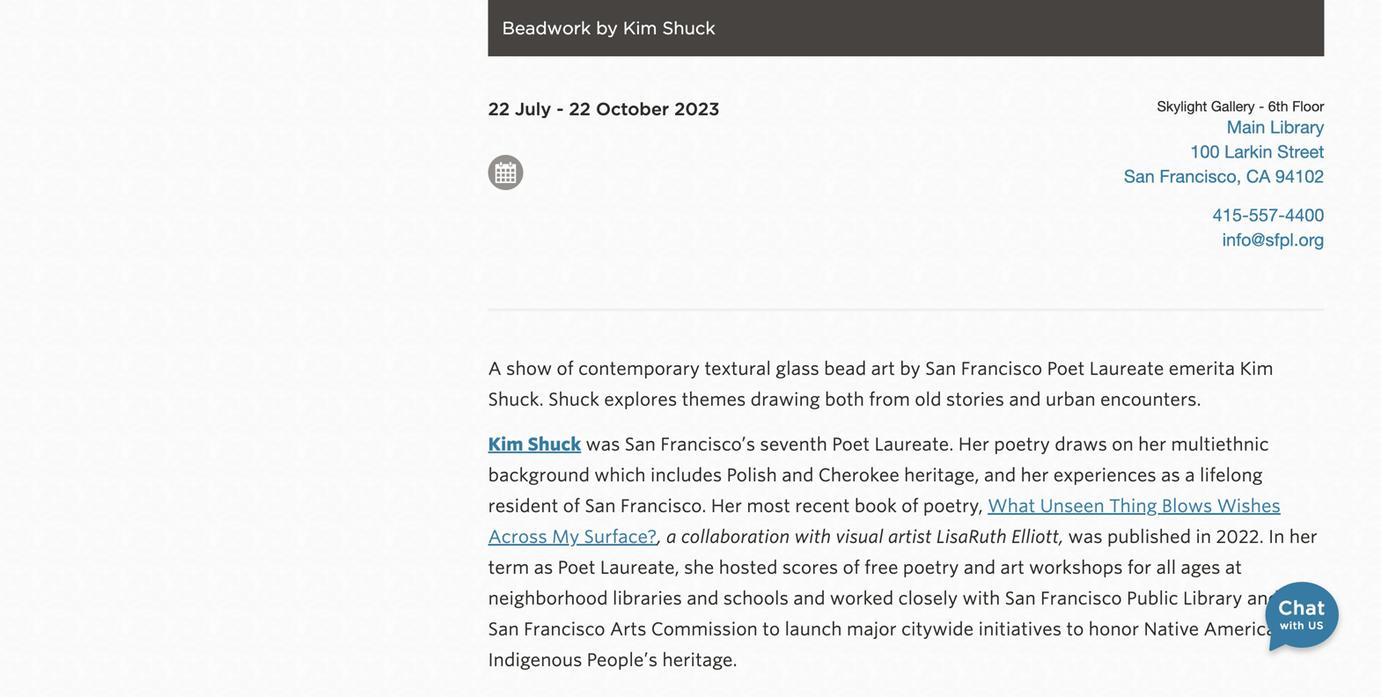 Task type: locate. For each thing, give the bounding box(es) containing it.
thing
[[1110, 496, 1158, 517]]

with left the us
[[1280, 619, 1305, 632]]

1 vertical spatial shuck
[[549, 389, 600, 410]]

was
[[586, 434, 620, 455], [1069, 526, 1103, 548]]

was inside was san francisco's seventh poet laureate. her poetry draws on her multiethnic background which includes polish and cherokee heritage, and her experiences as a lifelong resident of san francisco. her most recent book of poetry,
[[586, 434, 620, 455]]

of
[[557, 358, 574, 379], [563, 496, 580, 517], [902, 496, 919, 517], [843, 557, 860, 578]]

arts
[[610, 619, 647, 640]]

cherokee
[[819, 465, 900, 486]]

0 horizontal spatial poet
[[558, 557, 596, 578]]

2 vertical spatial kim
[[488, 434, 523, 455]]

0 vertical spatial with
[[795, 526, 831, 548]]

1 vertical spatial as
[[534, 557, 553, 578]]

with inside 'was published in 2022. in her term as poet laureate, she hosted scores of free poetry and art workshops for all ages at neighborhood libraries and schools and worked closely with san francisco public library and the san francisco arts commission to launch major citywide initiatives to honor native american indigenous people's heritage.'
[[963, 588, 1001, 609]]

1 horizontal spatial to
[[1067, 619, 1084, 640]]

415-
[[1213, 205, 1249, 225]]

1 vertical spatial art
[[1001, 557, 1025, 578]]

kim shuck
[[488, 434, 581, 455]]

2 vertical spatial with
[[1280, 619, 1305, 632]]

4400
[[1286, 205, 1325, 225]]

honor
[[1089, 619, 1140, 640]]

0 vertical spatial was
[[586, 434, 620, 455]]

, down the francisco.
[[657, 526, 662, 548]]

a up blows
[[1185, 465, 1196, 486]]

1 horizontal spatial ,
[[1237, 166, 1242, 187]]

poetry left draws
[[994, 434, 1051, 455]]

art inside a show of contemporary textural glass bead art by san francisco poet laureate emerita kim shuck. shuck explores themes drawing both from old stories and urban encounters.
[[871, 358, 896, 379]]

francisco.
[[621, 496, 707, 517]]

,
[[1237, 166, 1242, 187], [657, 526, 662, 548]]

shuck down show
[[549, 389, 600, 410]]

was for published
[[1069, 526, 1103, 548]]

us
[[1309, 619, 1324, 632]]

0 vertical spatial by
[[596, 18, 618, 39]]

poetry up closely
[[903, 557, 959, 578]]

of right show
[[557, 358, 574, 379]]

laureate,
[[600, 557, 680, 578]]

for
[[1128, 557, 1152, 578]]

0 vertical spatial her
[[1139, 434, 1167, 455]]

0 vertical spatial ,
[[1237, 166, 1242, 187]]

urban
[[1046, 389, 1096, 410]]

poet up urban
[[1047, 358, 1085, 379]]

francisco inside a show of contemporary textural glass bead art by san francisco poet laureate emerita kim shuck. shuck explores themes drawing both from old stories and urban encounters.
[[961, 358, 1043, 379]]

22 right july
[[569, 99, 591, 120]]

main library link
[[907, 115, 1325, 139]]

1 horizontal spatial poetry
[[994, 434, 1051, 455]]

and inside a show of contemporary textural glass bead art by san francisco poet laureate emerita kim shuck. shuck explores themes drawing both from old stories and urban encounters.
[[1009, 389, 1041, 410]]

by up 'old'
[[900, 358, 921, 379]]

and down scores
[[794, 588, 826, 609]]

0 horizontal spatial library
[[1183, 588, 1243, 609]]

and left urban
[[1009, 389, 1041, 410]]

francisco up stories
[[961, 358, 1043, 379]]

1 horizontal spatial her
[[1139, 434, 1167, 455]]

on
[[1112, 434, 1134, 455]]

1 vertical spatial library
[[1183, 588, 1243, 609]]

initiatives
[[979, 619, 1062, 640]]

0 vertical spatial library
[[1271, 117, 1325, 137]]

0 horizontal spatial to
[[763, 619, 780, 640]]

her up what at the bottom
[[1021, 465, 1049, 486]]

what unseen thing blows wishes across my surface? link
[[488, 496, 1281, 548]]

as inside was san francisco's seventh poet laureate. her poetry draws on her multiethnic background which includes polish and cherokee heritage, and her experiences as a lifelong resident of san francisco. her most recent book of poetry,
[[1161, 465, 1181, 486]]

kim right emerita
[[1240, 358, 1274, 379]]

library down floor on the right top of the page
[[1271, 117, 1325, 137]]

, inside the main library 100 larkin street san francisco , ca 94102
[[1237, 166, 1242, 187]]

neighborhood
[[488, 588, 608, 609]]

2 horizontal spatial with
[[1280, 619, 1305, 632]]

art
[[871, 358, 896, 379], [1001, 557, 1025, 578]]

1 horizontal spatial library
[[1271, 117, 1325, 137]]

was inside 'was published in 2022. in her term as poet laureate, she hosted scores of free poetry and art workshops for all ages at neighborhood libraries and schools and worked closely with san francisco public library and the san francisco arts commission to launch major citywide initiatives to honor native american indigenous people's heritage.'
[[1069, 526, 1103, 548]]

in
[[1269, 526, 1285, 548]]

1 vertical spatial poetry
[[903, 557, 959, 578]]

san
[[1124, 166, 1155, 187], [926, 358, 957, 379], [625, 434, 656, 455], [585, 496, 616, 517], [1005, 588, 1036, 609], [488, 619, 519, 640]]

- right july
[[557, 99, 564, 120]]

shuck.
[[488, 389, 544, 410]]

san down "main library" link
[[1124, 166, 1155, 187]]

was up which
[[586, 434, 620, 455]]

san inside the main library 100 larkin street san francisco , ca 94102
[[1124, 166, 1155, 187]]

2 horizontal spatial poet
[[1047, 358, 1085, 379]]

poet up 'cherokee'
[[832, 434, 870, 455]]

0 horizontal spatial as
[[534, 557, 553, 578]]

1 horizontal spatial poet
[[832, 434, 870, 455]]

1 vertical spatial was
[[1069, 526, 1103, 548]]

kim up the background on the left bottom
[[488, 434, 523, 455]]

0 horizontal spatial art
[[871, 358, 896, 379]]

san down which
[[585, 496, 616, 517]]

larkin
[[1225, 141, 1273, 162]]

1 horizontal spatial -
[[1259, 98, 1265, 114]]

beadwork by kim shuck
[[502, 18, 716, 39]]

2 vertical spatial her
[[1290, 526, 1318, 548]]

557-
[[1249, 205, 1286, 225]]

of left free
[[843, 557, 860, 578]]

of inside 'was published in 2022. in her term as poet laureate, she hosted scores of free poetry and art workshops for all ages at neighborhood libraries and schools and worked closely with san francisco public library and the san francisco arts commission to launch major citywide initiatives to honor native american indigenous people's heritage.'
[[843, 557, 860, 578]]

with
[[795, 526, 831, 548], [963, 588, 1001, 609], [1280, 619, 1305, 632]]

0 horizontal spatial her
[[1021, 465, 1049, 486]]

poet inside was san francisco's seventh poet laureate. her poetry draws on her multiethnic background which includes polish and cherokee heritage, and her experiences as a lifelong resident of san francisco. her most recent book of poetry,
[[832, 434, 870, 455]]

san up initiatives
[[1005, 588, 1036, 609]]

skylight
[[1158, 98, 1208, 114]]

22 left july
[[488, 99, 510, 120]]

1 vertical spatial by
[[900, 358, 921, 379]]

and down seventh
[[782, 465, 814, 486]]

main
[[1227, 117, 1266, 137]]

, left ca on the top of page
[[1237, 166, 1242, 187]]

francisco
[[1160, 166, 1237, 187], [961, 358, 1043, 379], [1041, 588, 1122, 609], [524, 619, 605, 640]]

workshops
[[1030, 557, 1123, 578]]

0 horizontal spatial poetry
[[903, 557, 959, 578]]

library down ages
[[1183, 588, 1243, 609]]

chat
[[1279, 597, 1326, 620]]

san inside a show of contemporary textural glass bead art by san francisco poet laureate emerita kim shuck. shuck explores themes drawing both from old stories and urban encounters.
[[926, 358, 957, 379]]

lifelong
[[1200, 465, 1263, 486]]

0 horizontal spatial a
[[666, 526, 677, 548]]

1 horizontal spatial by
[[900, 358, 921, 379]]

shuck up 2023
[[663, 18, 716, 39]]

1 vertical spatial her
[[1021, 465, 1049, 486]]

blows
[[1162, 496, 1213, 517]]

1 vertical spatial kim
[[1240, 358, 1274, 379]]

scores
[[783, 557, 838, 578]]

1 vertical spatial her
[[711, 496, 742, 517]]

a
[[1185, 465, 1196, 486], [666, 526, 677, 548]]

by right beadwork on the top left of page
[[596, 18, 618, 39]]

which
[[595, 465, 646, 486]]

with up scores
[[795, 526, 831, 548]]

poet inside 'was published in 2022. in her term as poet laureate, she hosted scores of free poetry and art workshops for all ages at neighborhood libraries and schools and worked closely with san francisco public library and the san francisco arts commission to launch major citywide initiatives to honor native american indigenous people's heritage.'
[[558, 557, 596, 578]]

glass
[[776, 358, 820, 379]]

1 horizontal spatial 22
[[569, 99, 591, 120]]

hosted
[[719, 557, 778, 578]]

94102
[[1276, 166, 1325, 187]]

0 horizontal spatial 22
[[488, 99, 510, 120]]

people's
[[587, 650, 658, 671]]

info@sfpl.org link
[[1223, 229, 1325, 250]]

poetry inside was san francisco's seventh poet laureate. her poetry draws on her multiethnic background which includes polish and cherokee heritage, and her experiences as a lifelong resident of san francisco. her most recent book of poetry,
[[994, 434, 1051, 455]]

1 horizontal spatial with
[[963, 588, 1001, 609]]

to left "honor"
[[1067, 619, 1084, 640]]

shuck inside a show of contemporary textural glass bead art by san francisco poet laureate emerita kim shuck. shuck explores themes drawing both from old stories and urban encounters.
[[549, 389, 600, 410]]

commission
[[651, 619, 758, 640]]

as up blows
[[1161, 465, 1181, 486]]

poet down my
[[558, 557, 596, 578]]

1 horizontal spatial was
[[1069, 526, 1103, 548]]

as inside 'was published in 2022. in her term as poet laureate, she hosted scores of free poetry and art workshops for all ages at neighborhood libraries and schools and worked closely with san francisco public library and the san francisco arts commission to launch major citywide initiatives to honor native american indigenous people's heritage.'
[[534, 557, 553, 578]]

her up collaboration
[[711, 496, 742, 517]]

what
[[988, 496, 1036, 517]]

1 vertical spatial with
[[963, 588, 1001, 609]]

2 vertical spatial poet
[[558, 557, 596, 578]]

1 horizontal spatial a
[[1185, 465, 1196, 486]]

resident
[[488, 496, 559, 517]]

0 vertical spatial art
[[871, 358, 896, 379]]

with inside chat with us
[[1280, 619, 1305, 632]]

her right in
[[1290, 526, 1318, 548]]

to down schools at the bottom of the page
[[763, 619, 780, 640]]

- left 6th
[[1259, 98, 1265, 114]]

was for san
[[586, 434, 620, 455]]

info@sfpl.org
[[1223, 229, 1325, 250]]

0 vertical spatial kim
[[623, 18, 657, 39]]

poetry
[[994, 434, 1051, 455], [903, 557, 959, 578]]

polish
[[727, 465, 777, 486]]

book
[[855, 496, 897, 517]]

art down elliott, at the right of the page
[[1001, 557, 1025, 578]]

her
[[959, 434, 990, 455], [711, 496, 742, 517]]

lisaruth
[[937, 526, 1007, 548]]

art up "from"
[[871, 358, 896, 379]]

shuck up the background on the left bottom
[[528, 434, 581, 455]]

library
[[1271, 117, 1325, 137], [1183, 588, 1243, 609]]

2 horizontal spatial kim
[[1240, 358, 1274, 379]]

as up neighborhood
[[534, 557, 553, 578]]

0 horizontal spatial was
[[586, 434, 620, 455]]

0 vertical spatial as
[[1161, 465, 1181, 486]]

was up workshops at the right of page
[[1069, 526, 1103, 548]]

kim up october
[[623, 18, 657, 39]]

at
[[1225, 557, 1243, 578]]

her right on
[[1139, 434, 1167, 455]]

with up initiatives
[[963, 588, 1001, 609]]

22
[[488, 99, 510, 120], [569, 99, 591, 120]]

1 vertical spatial ,
[[657, 526, 662, 548]]

100
[[1191, 141, 1220, 162]]

san up 'old'
[[926, 358, 957, 379]]

2 horizontal spatial her
[[1290, 526, 1318, 548]]

a down the francisco.
[[666, 526, 677, 548]]

poetry,
[[923, 496, 983, 517]]

san up the indigenous
[[488, 619, 519, 640]]

of inside a show of contemporary textural glass bead art by san francisco poet laureate emerita kim shuck. shuck explores themes drawing both from old stories and urban encounters.
[[557, 358, 574, 379]]

francisco inside the main library 100 larkin street san francisco , ca 94102
[[1160, 166, 1237, 187]]

wishes
[[1217, 496, 1281, 517]]

0 horizontal spatial -
[[557, 99, 564, 120]]

0 vertical spatial her
[[959, 434, 990, 455]]

of up artist
[[902, 496, 919, 517]]

0 vertical spatial shuck
[[663, 18, 716, 39]]

themes
[[682, 389, 746, 410]]

6th
[[1269, 98, 1289, 114]]

worked
[[830, 588, 894, 609]]

1 horizontal spatial art
[[1001, 557, 1025, 578]]

francisco down 100
[[1160, 166, 1237, 187]]

a show of contemporary textural glass bead art by san francisco poet laureate emerita kim shuck. shuck explores themes drawing both from old stories and urban encounters.
[[488, 358, 1274, 410]]

-
[[1259, 98, 1265, 114], [557, 99, 564, 120]]

indigenous
[[488, 650, 582, 671]]

0 vertical spatial a
[[1185, 465, 1196, 486]]

and up commission
[[687, 588, 719, 609]]

of up my
[[563, 496, 580, 517]]

0 vertical spatial poet
[[1047, 358, 1085, 379]]

0 horizontal spatial kim
[[488, 434, 523, 455]]

0 vertical spatial poetry
[[994, 434, 1051, 455]]

0 horizontal spatial by
[[596, 18, 618, 39]]

1 vertical spatial poet
[[832, 434, 870, 455]]

as
[[1161, 465, 1181, 486], [534, 557, 553, 578]]

her up heritage,
[[959, 434, 990, 455]]

1 horizontal spatial as
[[1161, 465, 1181, 486]]

2 22 from the left
[[569, 99, 591, 120]]

kim inside a show of contemporary textural glass bead art by san francisco poet laureate emerita kim shuck. shuck explores themes drawing both from old stories and urban encounters.
[[1240, 358, 1274, 379]]

was san francisco's seventh poet laureate. her poetry draws on her multiethnic background which includes polish and cherokee heritage, and her experiences as a lifelong resident of san francisco. her most recent book of poetry,
[[488, 434, 1269, 517]]

a
[[488, 358, 502, 379]]

drawing
[[751, 389, 820, 410]]



Task type: vqa. For each thing, say whether or not it's contained in the screenshot.
Articles & Databases in the left top of the page
no



Task type: describe. For each thing, give the bounding box(es) containing it.
heritage,
[[904, 465, 980, 486]]

collaboration
[[681, 526, 790, 548]]

laureate
[[1090, 358, 1165, 379]]

closely
[[899, 588, 958, 609]]

old
[[915, 389, 942, 410]]

0 horizontal spatial with
[[795, 526, 831, 548]]

chat with us
[[1279, 597, 1326, 632]]

library inside the main library 100 larkin street san francisco , ca 94102
[[1271, 117, 1325, 137]]

draws
[[1055, 434, 1108, 455]]

she
[[684, 557, 714, 578]]

includes
[[651, 465, 722, 486]]

san up which
[[625, 434, 656, 455]]

1 horizontal spatial kim
[[623, 18, 657, 39]]

and up what at the bottom
[[984, 465, 1016, 486]]

my
[[552, 526, 580, 548]]

heritage.
[[662, 650, 738, 671]]

encounters.
[[1101, 389, 1202, 410]]

contemporary
[[579, 358, 700, 379]]

street
[[1278, 141, 1325, 162]]

artist
[[888, 526, 932, 548]]

415-557-4400 info@sfpl.org
[[1213, 205, 1325, 250]]

across
[[488, 526, 547, 548]]

francisco down neighborhood
[[524, 619, 605, 640]]

- for 6th
[[1259, 98, 1265, 114]]

by inside a show of contemporary textural glass bead art by san francisco poet laureate emerita kim shuck. shuck explores themes drawing both from old stories and urban encounters.
[[900, 358, 921, 379]]

, a collaboration with visual artist lisaruth elliott,
[[657, 526, 1069, 548]]

most
[[747, 496, 791, 517]]

from
[[869, 389, 910, 410]]

- for 22
[[557, 99, 564, 120]]

ca
[[1247, 166, 1271, 187]]

surface?
[[584, 526, 657, 548]]

laureate.
[[875, 434, 954, 455]]

beadwork
[[502, 18, 591, 39]]

in
[[1196, 526, 1212, 548]]

major
[[847, 619, 897, 640]]

libraries
[[613, 588, 682, 609]]

main library 100 larkin street san francisco , ca 94102
[[1124, 117, 1325, 187]]

schools
[[724, 588, 789, 609]]

2022.
[[1217, 526, 1264, 548]]

citywide
[[902, 619, 974, 640]]

1 22 from the left
[[488, 99, 510, 120]]

show
[[506, 358, 552, 379]]

recent
[[795, 496, 850, 517]]

kim shuck link
[[488, 434, 581, 455]]

gallery
[[1212, 98, 1255, 114]]

floor
[[1293, 98, 1325, 114]]

both
[[825, 389, 865, 410]]

2 to from the left
[[1067, 619, 1084, 640]]

free
[[865, 557, 899, 578]]

and down lisaruth
[[964, 557, 996, 578]]

visual
[[836, 526, 884, 548]]

public
[[1127, 588, 1179, 609]]

1 vertical spatial a
[[666, 526, 677, 548]]

a inside was san francisco's seventh poet laureate. her poetry draws on her multiethnic background which includes polish and cherokee heritage, and her experiences as a lifelong resident of san francisco. her most recent book of poetry,
[[1185, 465, 1196, 486]]

poet inside a show of contemporary textural glass bead art by san francisco poet laureate emerita kim shuck. shuck explores themes drawing both from old stories and urban encounters.
[[1047, 358, 1085, 379]]

francisco's
[[661, 434, 756, 455]]

1 to from the left
[[763, 619, 780, 640]]

and left the
[[1247, 588, 1280, 609]]

emerita
[[1169, 358, 1236, 379]]

unseen
[[1040, 496, 1105, 517]]

published
[[1108, 526, 1191, 548]]

0 horizontal spatial her
[[711, 496, 742, 517]]

all
[[1157, 557, 1177, 578]]

her inside 'was published in 2022. in her term as poet laureate, she hosted scores of free poetry and art workshops for all ages at neighborhood libraries and schools and worked closely with san francisco public library and the san francisco arts commission to launch major citywide initiatives to honor native american indigenous people's heritage.'
[[1290, 526, 1318, 548]]

skylight gallery - 6th floor
[[1158, 98, 1325, 114]]

native
[[1144, 619, 1200, 640]]

poetry inside 'was published in 2022. in her term as poet laureate, she hosted scores of free poetry and art workshops for all ages at neighborhood libraries and schools and worked closely with san francisco public library and the san francisco arts commission to launch major citywide initiatives to honor native american indigenous people's heritage.'
[[903, 557, 959, 578]]

library inside 'was published in 2022. in her term as poet laureate, she hosted scores of free poetry and art workshops for all ages at neighborhood libraries and schools and worked closely with san francisco public library and the san francisco arts commission to launch major citywide initiatives to honor native american indigenous people's heritage.'
[[1183, 588, 1243, 609]]

was published in 2022. in her term as poet laureate, she hosted scores of free poetry and art workshops for all ages at neighborhood libraries and schools and worked closely with san francisco public library and the san francisco arts commission to launch major citywide initiatives to honor native american indigenous people's heritage.
[[488, 526, 1318, 671]]

415-557-4400 link
[[1213, 205, 1325, 225]]

seventh
[[760, 434, 828, 455]]

art inside 'was published in 2022. in her term as poet laureate, she hosted scores of free poetry and art workshops for all ages at neighborhood libraries and schools and worked closely with san francisco public library and the san francisco arts commission to launch major citywide initiatives to honor native american indigenous people's heritage.'
[[1001, 557, 1025, 578]]

francisco down workshops at the right of page
[[1041, 588, 1122, 609]]

american
[[1204, 619, 1288, 640]]

july
[[515, 99, 551, 120]]

launch
[[785, 619, 842, 640]]

bead
[[824, 358, 867, 379]]

textural
[[705, 358, 771, 379]]

the
[[1284, 588, 1312, 609]]

1 horizontal spatial her
[[959, 434, 990, 455]]

0 horizontal spatial ,
[[657, 526, 662, 548]]

2 vertical spatial shuck
[[528, 434, 581, 455]]

multiethnic
[[1172, 434, 1269, 455]]

background
[[488, 465, 590, 486]]

term
[[488, 557, 529, 578]]

october
[[596, 99, 669, 120]]

experiences
[[1054, 465, 1157, 486]]

elliott,
[[1012, 526, 1064, 548]]



